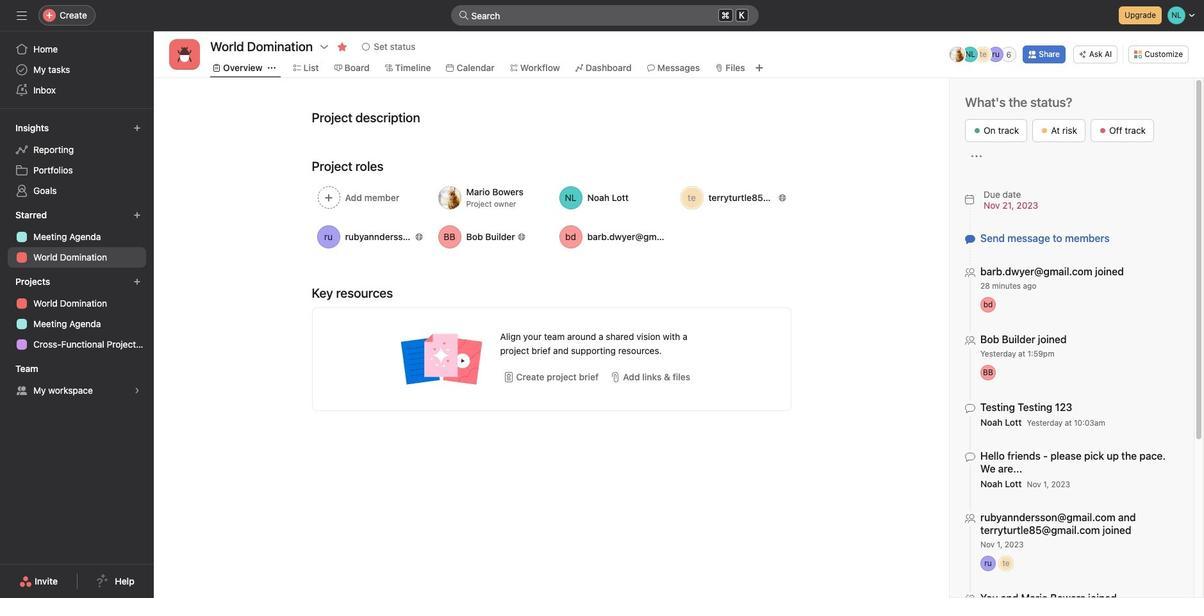 Task type: vqa. For each thing, say whether or not it's contained in the screenshot.
"Insights" element
yes



Task type: describe. For each thing, give the bounding box(es) containing it.
tab actions image
[[268, 64, 275, 72]]

hide sidebar image
[[17, 10, 27, 21]]

add items to starred image
[[133, 211, 141, 219]]

new insights image
[[133, 124, 141, 132]]

show options image
[[319, 42, 330, 52]]

insights element
[[0, 117, 154, 204]]



Task type: locate. For each thing, give the bounding box(es) containing it.
prominent image
[[459, 10, 469, 21]]

projects element
[[0, 270, 154, 358]]

add tab image
[[754, 63, 764, 73]]

Search tasks, projects, and more text field
[[451, 5, 758, 26]]

teams element
[[0, 358, 154, 404]]

bug image
[[177, 47, 192, 62]]

global element
[[0, 31, 154, 108]]

remove from starred image
[[337, 42, 348, 52]]

None field
[[451, 5, 758, 26]]

see details, my workspace image
[[133, 387, 141, 395]]

starred element
[[0, 204, 154, 270]]

more actions image
[[971, 151, 982, 161]]

new project or portfolio image
[[133, 278, 141, 286]]



